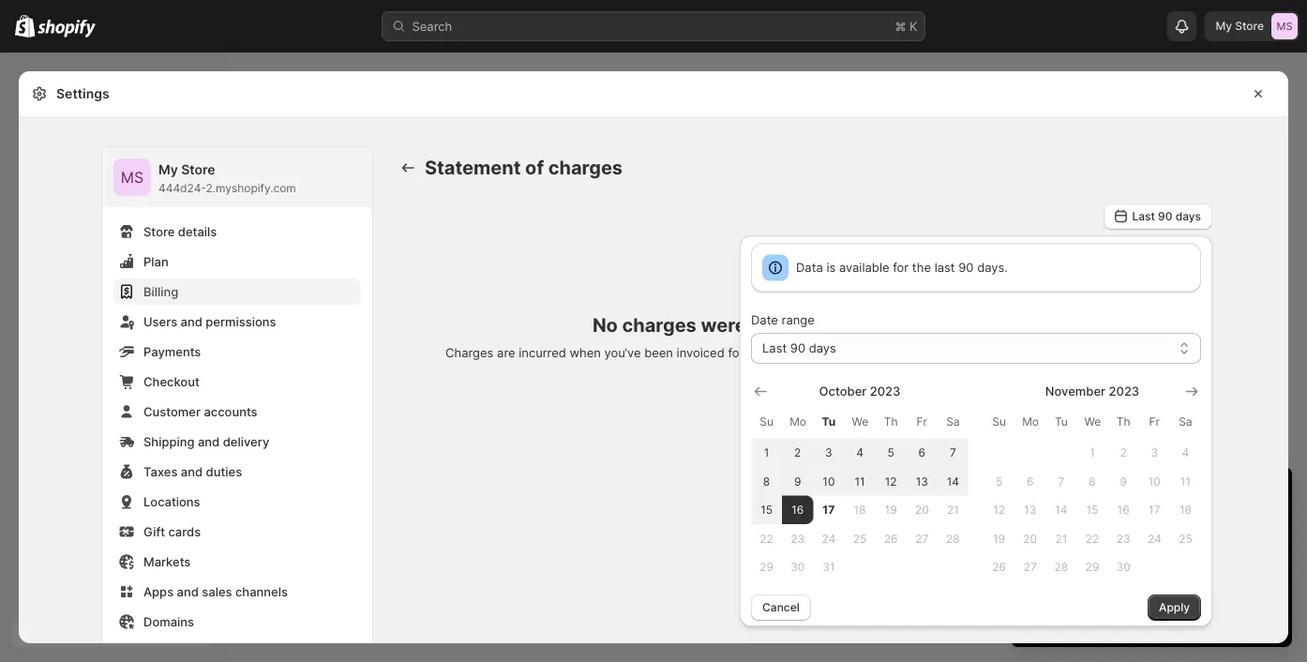Task type: locate. For each thing, give the bounding box(es) containing it.
0 vertical spatial the
[[913, 260, 932, 275]]

2 saturday element from the left
[[1171, 405, 1202, 439]]

store left my store image
[[1236, 19, 1265, 33]]

4 up started
[[1183, 446, 1190, 460]]

0 horizontal spatial fr
[[917, 415, 928, 428]]

30 button left 31
[[782, 553, 814, 582]]

2 1 from the left
[[1090, 446, 1095, 460]]

1 friday element from the left
[[907, 405, 938, 439]]

1 horizontal spatial 8 button
[[1077, 467, 1108, 496]]

17 button left the get:
[[1140, 496, 1171, 524]]

1 4 button from the left
[[845, 439, 876, 467]]

1 horizontal spatial my
[[1216, 19, 1233, 33]]

23 for second 23 "button" from the right
[[791, 532, 805, 545]]

2 th from the left
[[1117, 415, 1131, 428]]

1 horizontal spatial 22
[[1086, 532, 1100, 545]]

taxes and duties link
[[114, 459, 361, 485]]

2 29 from the left
[[1086, 561, 1100, 574]]

17 for second the 17 button from the right
[[823, 503, 835, 517]]

5 button down "october 2023"
[[876, 439, 907, 467]]

sunday element for november 2023
[[984, 405, 1015, 439]]

10 right just
[[1149, 475, 1161, 488]]

22 button left 31 button
[[751, 524, 782, 553]]

and inside users and permissions link
[[181, 314, 203, 329]]

th down "october 2023"
[[884, 415, 898, 428]]

2 25 from the left
[[1179, 532, 1193, 545]]

17 for 2nd the 17 button from left
[[1149, 503, 1161, 517]]

0 horizontal spatial friday element
[[907, 405, 938, 439]]

last
[[1133, 210, 1156, 223], [763, 341, 787, 356]]

your right pick
[[1140, 608, 1164, 622]]

1 horizontal spatial wednesday element
[[1077, 405, 1108, 439]]

your right like
[[809, 346, 835, 360]]

27
[[916, 532, 929, 545], [1024, 561, 1037, 574]]

1 horizontal spatial 29 button
[[1077, 553, 1108, 582]]

store for my store
[[1236, 19, 1265, 33]]

thursday element for november 2023
[[1108, 405, 1140, 439]]

fr up your trial just started dropdown button
[[1150, 415, 1160, 428]]

1 11 button from the left
[[845, 467, 876, 496]]

like
[[787, 346, 806, 360]]

mo down themes,
[[1023, 415, 1039, 428]]

1 horizontal spatial saturday element
[[1171, 405, 1202, 439]]

16 button up first 3 months for $1/month
[[1108, 496, 1140, 524]]

23 button up the cancel
[[782, 524, 814, 553]]

delivery
[[223, 434, 269, 449]]

2023 for october 2023
[[870, 384, 901, 399]]

store inside to customize your online store and add bonus features
[[1083, 574, 1112, 589]]

0 horizontal spatial last
[[763, 341, 787, 356]]

su for november
[[993, 415, 1006, 428]]

1 horizontal spatial 9 button
[[1108, 467, 1140, 496]]

1 horizontal spatial 25 button
[[1171, 524, 1202, 553]]

thursday element down november 2023
[[1108, 405, 1140, 439]]

16 button up 31 button
[[782, 496, 814, 524]]

switch to a paid plan and get:
[[1030, 518, 1201, 532]]

25
[[853, 532, 867, 545], [1179, 532, 1193, 545]]

thursday element
[[876, 405, 907, 439], [1108, 405, 1140, 439]]

charges up been
[[622, 313, 697, 336]]

1 horizontal spatial 18
[[1180, 503, 1192, 517]]

and down "customer accounts"
[[198, 434, 220, 449]]

ms button
[[114, 159, 151, 196]]

28
[[947, 532, 960, 545], [1055, 561, 1069, 574]]

get:
[[1179, 518, 1201, 532]]

2 sunday element from the left
[[984, 405, 1015, 439]]

1 horizontal spatial 28
[[1055, 561, 1069, 574]]

labels.
[[1125, 346, 1162, 360]]

1 horizontal spatial tu
[[1055, 415, 1068, 428]]

0 horizontal spatial 16 button
[[782, 496, 814, 524]]

gift cards link
[[114, 519, 361, 545]]

20 button
[[907, 496, 938, 524], [1015, 524, 1046, 553]]

1 fr from the left
[[917, 415, 928, 428]]

3 button up just
[[1140, 439, 1171, 467]]

1 th from the left
[[884, 415, 898, 428]]

2 30 from the left
[[1117, 561, 1131, 574]]

billing link
[[114, 279, 361, 305]]

2 wednesday element from the left
[[1077, 405, 1108, 439]]

su down the things
[[760, 415, 774, 428]]

0 horizontal spatial 18 button
[[845, 496, 876, 524]]

sa for october 2023
[[947, 415, 960, 428]]

1 horizontal spatial 18 button
[[1171, 496, 1202, 524]]

2 8 button from the left
[[1077, 467, 1108, 496]]

1 tu from the left
[[822, 415, 836, 428]]

0 horizontal spatial 17 button
[[814, 496, 845, 524]]

11 for 1st the 11 button from right
[[1181, 475, 1191, 488]]

my for my store 444d24-2.myshopify.com
[[159, 162, 178, 178]]

2 9 from the left
[[1120, 475, 1127, 488]]

gift
[[144, 524, 165, 539]]

23 up $50 app store credit link at the bottom right
[[1117, 532, 1131, 545]]

1 10 button from the left
[[814, 467, 845, 496]]

17 up 31 button
[[823, 503, 835, 517]]

11 down "october 2023"
[[855, 475, 865, 488]]

1 vertical spatial 6
[[1027, 475, 1034, 488]]

9 button
[[782, 467, 814, 496], [1108, 467, 1140, 496]]

1 horizontal spatial we
[[1085, 415, 1101, 428]]

store up plan
[[144, 224, 175, 239]]

friday element
[[907, 405, 938, 439], [1140, 405, 1171, 439]]

1 horizontal spatial friday element
[[1140, 405, 1171, 439]]

4 button down "october 2023"
[[845, 439, 876, 467]]

17 button
[[814, 496, 845, 524], [1140, 496, 1171, 524]]

tu down october
[[822, 415, 836, 428]]

12 for 12 'button' to the right
[[994, 503, 1006, 517]]

0 horizontal spatial 3
[[826, 446, 833, 460]]

dialog
[[1296, 71, 1308, 662]]

store inside my store 444d24-2.myshopify.com
[[181, 162, 215, 178]]

payments link
[[114, 339, 361, 365]]

1 horizontal spatial 14
[[1056, 503, 1068, 517]]

the left last
[[913, 260, 932, 275]]

1 horizontal spatial su
[[993, 415, 1006, 428]]

1 sunday element from the left
[[751, 405, 782, 439]]

1 vertical spatial 19
[[993, 532, 1006, 545]]

1 horizontal spatial 1
[[1090, 446, 1095, 460]]

24 button
[[814, 524, 845, 553], [1140, 524, 1171, 553]]

0 horizontal spatial 6
[[919, 446, 926, 460]]

0 vertical spatial 20
[[915, 503, 929, 517]]

trial
[[1075, 484, 1109, 507]]

2023
[[870, 384, 901, 399], [1109, 384, 1140, 399]]

1 horizontal spatial fr
[[1150, 415, 1160, 428]]

$50 app store credit
[[1045, 555, 1162, 570]]

when
[[570, 346, 601, 360]]

2 9 button from the left
[[1108, 467, 1140, 496]]

0 vertical spatial 7
[[950, 446, 957, 460]]

monday element down like
[[782, 405, 814, 439]]

6
[[919, 446, 926, 460], [1027, 475, 1034, 488]]

1 horizontal spatial 21
[[1056, 532, 1068, 545]]

were
[[701, 313, 747, 336]]

paid
[[1098, 518, 1123, 532]]

last inside popup button
[[1133, 210, 1156, 223]]

apply button
[[1148, 595, 1202, 621]]

11 button down "october 2023"
[[845, 467, 876, 496]]

locations link
[[114, 489, 361, 515]]

2 11 from the left
[[1181, 475, 1191, 488]]

29 for 1st 29 button
[[760, 561, 774, 574]]

26 button right 31 button
[[876, 524, 907, 553]]

9 button up switch to a paid plan and get:
[[1108, 467, 1140, 496]]

0 vertical spatial charges
[[549, 156, 623, 179]]

1 vertical spatial 12
[[994, 503, 1006, 517]]

0 vertical spatial last
[[1133, 210, 1156, 223]]

dates
[[874, 313, 926, 336]]

24 up "credit"
[[1148, 532, 1162, 545]]

2 15 from the left
[[1087, 503, 1099, 517]]

the inside no charges were found for the dates selected. charges are incurred when you've been invoiced for things like your shopify subscription, apps, themes, and shipping labels.
[[839, 313, 870, 336]]

1 horizontal spatial sunday element
[[984, 405, 1015, 439]]

0 horizontal spatial the
[[839, 313, 870, 336]]

thursday element down "october 2023"
[[876, 405, 907, 439]]

1 wednesday element from the left
[[845, 405, 876, 439]]

24 up 31 button
[[822, 532, 836, 545]]

30 button down first 3 months for $1/month
[[1108, 553, 1140, 582]]

1 17 from the left
[[823, 503, 835, 517]]

1 18 button from the left
[[845, 496, 876, 524]]

1 monday element from the left
[[782, 405, 814, 439]]

0 horizontal spatial 19 button
[[876, 496, 907, 524]]

saturday element
[[938, 405, 969, 439], [1171, 405, 1202, 439]]

5 down "october 2023"
[[888, 446, 895, 460]]

7 button
[[938, 439, 969, 467], [1046, 467, 1077, 496]]

1 thursday element from the left
[[876, 405, 907, 439]]

2 30 button from the left
[[1108, 553, 1140, 582]]

sa down subscription,
[[947, 415, 960, 428]]

30 for first 30 button from the left
[[791, 561, 805, 574]]

your trial just started
[[1030, 484, 1215, 507]]

0 horizontal spatial grid
[[751, 382, 969, 582]]

1 horizontal spatial 3
[[1071, 537, 1079, 551]]

1 vertical spatial 14
[[1056, 503, 1068, 517]]

cancel
[[763, 601, 800, 614]]

wednesday element down "october 2023"
[[845, 405, 876, 439]]

apps and sales channels
[[144, 584, 288, 599]]

0 horizontal spatial 13
[[916, 475, 929, 488]]

2 16 from the left
[[1118, 503, 1130, 517]]

for right the available
[[893, 260, 909, 275]]

0 horizontal spatial 4 button
[[845, 439, 876, 467]]

store down $50 app store credit link at the bottom right
[[1083, 574, 1112, 589]]

2023 right october
[[870, 384, 901, 399]]

24 button up "credit"
[[1140, 524, 1171, 553]]

18 button up 31 button
[[845, 496, 876, 524]]

1 horizontal spatial last
[[1133, 210, 1156, 223]]

days
[[1176, 210, 1202, 223], [809, 341, 837, 356]]

1 16 button from the left
[[782, 496, 814, 524]]

and right apps
[[177, 584, 199, 599]]

pick your plan link
[[1030, 602, 1274, 629]]

2 17 from the left
[[1149, 503, 1161, 517]]

tu down november
[[1055, 415, 1068, 428]]

data is available for the last 90 days.
[[796, 260, 1008, 275]]

1 sa from the left
[[947, 415, 960, 428]]

and right themes,
[[1048, 346, 1070, 360]]

1 horizontal spatial th
[[1117, 415, 1131, 428]]

and left add
[[1116, 574, 1137, 589]]

30
[[791, 561, 805, 574], [1117, 561, 1131, 574]]

26
[[884, 532, 898, 545], [993, 561, 1007, 574]]

for right found
[[809, 313, 835, 336]]

25 button
[[845, 524, 876, 553], [1171, 524, 1202, 553]]

5 left "your"
[[996, 475, 1003, 488]]

settings dialog
[[19, 71, 1289, 662]]

1 vertical spatial 90
[[959, 260, 974, 275]]

su down apps,
[[993, 415, 1006, 428]]

0 horizontal spatial th
[[884, 415, 898, 428]]

2 4 button from the left
[[1171, 439, 1202, 467]]

29 up the cancel
[[760, 561, 774, 574]]

fr down subscription,
[[917, 415, 928, 428]]

2 button for october 2023
[[782, 439, 814, 467]]

1 horizontal spatial 19 button
[[984, 524, 1015, 553]]

29 for 1st 29 button from the right
[[1086, 561, 1100, 574]]

2 23 button from the left
[[1108, 524, 1140, 553]]

1 4 from the left
[[857, 446, 864, 460]]

details
[[178, 224, 217, 239]]

28 button
[[938, 524, 969, 553], [1046, 553, 1077, 582]]

1 mo from the left
[[790, 415, 807, 428]]

and
[[181, 314, 203, 329], [1048, 346, 1070, 360], [198, 434, 220, 449], [181, 464, 203, 479], [1154, 518, 1175, 532], [1116, 574, 1137, 589], [177, 584, 199, 599]]

0 horizontal spatial 15
[[761, 503, 773, 517]]

0 horizontal spatial 14 button
[[938, 467, 969, 496]]

1 horizontal spatial 17 button
[[1140, 496, 1171, 524]]

friday element for october 2023
[[907, 405, 938, 439]]

1 saturday element from the left
[[938, 405, 969, 439]]

su
[[760, 415, 774, 428], [993, 415, 1006, 428]]

2 24 button from the left
[[1140, 524, 1171, 553]]

store down months
[[1096, 555, 1126, 570]]

31 button
[[814, 553, 845, 582]]

4
[[857, 446, 864, 460], [1183, 446, 1190, 460]]

2 23 from the left
[[1117, 532, 1131, 545]]

18 button up $1/month on the right of page
[[1171, 496, 1202, 524]]

0 vertical spatial 5
[[888, 446, 895, 460]]

0 horizontal spatial 29
[[760, 561, 774, 574]]

thursday element for october 2023
[[876, 405, 907, 439]]

wednesday element down november 2023
[[1077, 405, 1108, 439]]

sunday element
[[751, 405, 782, 439], [984, 405, 1015, 439]]

1 horizontal spatial 6
[[1027, 475, 1034, 488]]

2 15 button from the left
[[1077, 496, 1108, 524]]

0 horizontal spatial 30 button
[[782, 553, 814, 582]]

0 vertical spatial my
[[1216, 19, 1233, 33]]

18
[[854, 503, 866, 517], [1180, 503, 1192, 517]]

1 tuesday element from the left
[[814, 405, 845, 439]]

2023 down labels.
[[1109, 384, 1140, 399]]

2 8 from the left
[[1089, 475, 1096, 488]]

25 for first "25" button from right
[[1179, 532, 1193, 545]]

tuesday element
[[814, 405, 845, 439], [1046, 405, 1077, 439]]

1 grid from the left
[[751, 382, 969, 582]]

2 thursday element from the left
[[1108, 405, 1140, 439]]

th down november 2023
[[1117, 415, 1131, 428]]

2 tu from the left
[[1055, 415, 1068, 428]]

grid containing november
[[984, 382, 1202, 582]]

2 18 from the left
[[1180, 503, 1192, 517]]

2 fr from the left
[[1150, 415, 1160, 428]]

1 horizontal spatial last 90 days
[[1133, 210, 1202, 223]]

we down "october 2023"
[[852, 415, 869, 428]]

1 vertical spatial 28
[[1055, 561, 1069, 574]]

and inside apps and sales channels link
[[177, 584, 199, 599]]

2 1 button from the left
[[1077, 439, 1108, 467]]

0 horizontal spatial we
[[852, 415, 869, 428]]

29 down months
[[1086, 561, 1100, 574]]

we down november 2023
[[1085, 415, 1101, 428]]

24 button up 31
[[814, 524, 845, 553]]

november
[[1046, 384, 1106, 399]]

1 horizontal spatial 2 button
[[1108, 439, 1140, 467]]

2 tuesday element from the left
[[1046, 405, 1077, 439]]

2 horizontal spatial 3
[[1151, 446, 1159, 460]]

444d24-
[[159, 182, 206, 195]]

25 for second "25" button from the right
[[853, 532, 867, 545]]

1 2 from the left
[[795, 446, 801, 460]]

2 29 button from the left
[[1077, 553, 1108, 582]]

8 button
[[751, 467, 782, 496], [1077, 467, 1108, 496]]

tu
[[822, 415, 836, 428], [1055, 415, 1068, 428]]

shopify image
[[15, 15, 35, 37], [38, 19, 96, 38]]

2 vertical spatial your
[[1140, 608, 1164, 622]]

2 for november 2023
[[1121, 446, 1127, 460]]

1 25 button from the left
[[845, 524, 876, 553]]

tuesday element down october
[[814, 405, 845, 439]]

sunday element down the things
[[751, 405, 782, 439]]

2 for october 2023
[[795, 446, 801, 460]]

2 we from the left
[[1085, 415, 1101, 428]]

search
[[412, 19, 452, 33]]

plan up first 3 months for $1/month
[[1126, 518, 1150, 532]]

2 su from the left
[[993, 415, 1006, 428]]

your inside no charges were found for the dates selected. charges are incurred when you've been invoiced for things like your shopify subscription, apps, themes, and shipping labels.
[[809, 346, 835, 360]]

4 button up started
[[1171, 439, 1202, 467]]

store details
[[144, 224, 217, 239]]

my inside my store 444d24-2.myshopify.com
[[159, 162, 178, 178]]

1 1 button from the left
[[751, 439, 782, 467]]

13 button
[[907, 467, 938, 496], [1015, 496, 1046, 524]]

1 30 button from the left
[[782, 553, 814, 582]]

2 4 from the left
[[1183, 446, 1190, 460]]

1 3 button from the left
[[814, 439, 845, 467]]

2 2 from the left
[[1121, 446, 1127, 460]]

29 button down months
[[1077, 553, 1108, 582]]

days.
[[978, 260, 1008, 275]]

last 90 days inside popup button
[[1133, 210, 1202, 223]]

4 down "october 2023"
[[857, 446, 864, 460]]

store up '444d24-'
[[181, 162, 215, 178]]

we for october
[[852, 415, 869, 428]]

tu for november
[[1055, 415, 1068, 428]]

19
[[885, 503, 897, 517], [993, 532, 1006, 545]]

22 button up app
[[1077, 524, 1108, 553]]

charges inside no charges were found for the dates selected. charges are incurred when you've been invoiced for things like your shopify subscription, apps, themes, and shipping labels.
[[622, 313, 697, 336]]

switch
[[1030, 518, 1069, 532]]

tuesday element down november
[[1046, 405, 1077, 439]]

found
[[751, 313, 805, 336]]

1 1 from the left
[[764, 446, 770, 460]]

1 horizontal spatial 24 button
[[1140, 524, 1171, 553]]

2 friday element from the left
[[1140, 405, 1171, 439]]

your up "features" at the right of the page
[[1243, 555, 1269, 570]]

0 horizontal spatial 4
[[857, 446, 864, 460]]

9
[[795, 475, 802, 488], [1120, 475, 1127, 488]]

1 11 from the left
[[855, 475, 865, 488]]

15 button
[[751, 496, 782, 524], [1077, 496, 1108, 524]]

0 horizontal spatial 9 button
[[782, 467, 814, 496]]

1 30 from the left
[[791, 561, 805, 574]]

2 monday element from the left
[[1015, 405, 1046, 439]]

0 vertical spatial last 90 days
[[1133, 210, 1202, 223]]

11 up the get:
[[1181, 475, 1191, 488]]

0 vertical spatial 19
[[885, 503, 897, 517]]

1 su from the left
[[760, 415, 774, 428]]

23 button up $50 app store credit link at the bottom right
[[1108, 524, 1140, 553]]

20 for left 20 button
[[915, 503, 929, 517]]

0 horizontal spatial mo
[[790, 415, 807, 428]]

0 horizontal spatial 5
[[888, 446, 895, 460]]

wednesday element
[[845, 405, 876, 439], [1077, 405, 1108, 439]]

2 3 button from the left
[[1140, 439, 1171, 467]]

sunday element for october 2023
[[751, 405, 782, 439]]

7
[[950, 446, 957, 460], [1059, 475, 1065, 488]]

cards
[[168, 524, 201, 539]]

22 up the cancel
[[760, 532, 774, 545]]

17 button up 31 button
[[814, 496, 845, 524]]

sa up started
[[1179, 415, 1193, 428]]

3 up your trial just started dropdown button
[[1151, 446, 1159, 460]]

to left a
[[1072, 518, 1084, 532]]

17
[[823, 503, 835, 517], [1149, 503, 1161, 517]]

1 9 button from the left
[[782, 467, 814, 496]]

mo for october
[[790, 415, 807, 428]]

2 mo from the left
[[1023, 415, 1039, 428]]

0 vertical spatial plan
[[1126, 518, 1150, 532]]

my store image
[[1272, 13, 1298, 39]]

16 button
[[782, 496, 814, 524], [1108, 496, 1140, 524]]

saturday element up started
[[1171, 405, 1202, 439]]

available
[[840, 260, 890, 275]]

and right users
[[181, 314, 203, 329]]

23 up the cancel
[[791, 532, 805, 545]]

3 inside your trial just started element
[[1071, 537, 1079, 551]]

1 button for october
[[751, 439, 782, 467]]

fr
[[917, 415, 928, 428], [1150, 415, 1160, 428]]

and right taxes
[[181, 464, 203, 479]]

15 for 1st '15' "button"
[[761, 503, 773, 517]]

1 vertical spatial last
[[763, 341, 787, 356]]

grid
[[751, 382, 969, 582], [984, 382, 1202, 582]]

charges right of
[[549, 156, 623, 179]]

saturday element down apps,
[[938, 405, 969, 439]]

3 down october
[[826, 446, 833, 460]]

17 right just
[[1149, 503, 1161, 517]]

2 sa from the left
[[1179, 415, 1193, 428]]

2 grid from the left
[[984, 382, 1202, 582]]

1 2023 from the left
[[870, 384, 901, 399]]

0 horizontal spatial tu
[[822, 415, 836, 428]]

2 2023 from the left
[[1109, 384, 1140, 399]]

0 horizontal spatial 22
[[760, 532, 774, 545]]

1 vertical spatial 20
[[1024, 532, 1038, 545]]

9 button up 31 button
[[782, 467, 814, 496]]

fr for november 2023
[[1150, 415, 1160, 428]]

14
[[947, 475, 960, 488], [1056, 503, 1068, 517]]

friday element for november 2023
[[1140, 405, 1171, 439]]

1 vertical spatial the
[[839, 313, 870, 336]]

16
[[792, 503, 804, 517], [1118, 503, 1130, 517]]

30 down first 3 months for $1/month
[[1117, 561, 1131, 574]]

your trial just started button
[[1011, 467, 1293, 507]]

2
[[795, 446, 801, 460], [1121, 446, 1127, 460]]

the up shopify
[[839, 313, 870, 336]]

we
[[852, 415, 869, 428], [1085, 415, 1101, 428]]

2 10 button from the left
[[1140, 467, 1171, 496]]

19 button
[[876, 496, 907, 524], [984, 524, 1015, 553]]

friday element up your trial just started dropdown button
[[1140, 405, 1171, 439]]

1 horizontal spatial the
[[913, 260, 932, 275]]

1 15 from the left
[[761, 503, 773, 517]]

0 horizontal spatial 24
[[822, 532, 836, 545]]

22 up app
[[1086, 532, 1100, 545]]

1 23 from the left
[[791, 532, 805, 545]]

0 horizontal spatial 7
[[950, 446, 957, 460]]

my left my store image
[[1216, 19, 1233, 33]]

monday element
[[782, 405, 814, 439], [1015, 405, 1046, 439]]

1 horizontal spatial 10 button
[[1140, 467, 1171, 496]]

1 22 button from the left
[[751, 524, 782, 553]]

0 horizontal spatial 11 button
[[845, 467, 876, 496]]

billing
[[144, 284, 178, 299]]

3 for october 2023
[[826, 446, 833, 460]]

monday element for november
[[1015, 405, 1046, 439]]

0 horizontal spatial su
[[760, 415, 774, 428]]

my store 444d24-2.myshopify.com
[[159, 162, 296, 195]]

26 button left $50 at the bottom right of the page
[[984, 553, 1015, 582]]

30 left 31
[[791, 561, 805, 574]]

1 horizontal spatial to
[[1166, 555, 1178, 570]]

1 horizontal spatial 27 button
[[1015, 553, 1046, 582]]

mo for november
[[1023, 415, 1039, 428]]

1 horizontal spatial your
[[1140, 608, 1164, 622]]

0 vertical spatial 27
[[916, 532, 929, 545]]

90
[[1159, 210, 1173, 223], [959, 260, 974, 275], [791, 341, 806, 356]]

0 horizontal spatial sa
[[947, 415, 960, 428]]

store details link
[[114, 219, 361, 245]]

3 button down october
[[814, 439, 845, 467]]

1 we from the left
[[852, 415, 869, 428]]

29
[[760, 561, 774, 574], [1086, 561, 1100, 574]]

2 2 button from the left
[[1108, 439, 1140, 467]]

mo
[[790, 415, 807, 428], [1023, 415, 1039, 428]]

1 25 from the left
[[853, 532, 867, 545]]

for up "credit"
[[1129, 537, 1145, 551]]

1 29 from the left
[[760, 561, 774, 574]]

3
[[826, 446, 833, 460], [1151, 446, 1159, 460], [1071, 537, 1079, 551]]

we for november
[[1085, 415, 1101, 428]]

5 button left "your"
[[984, 467, 1015, 496]]

friday element down subscription,
[[907, 405, 938, 439]]



Task type: vqa. For each thing, say whether or not it's contained in the screenshot.
$50 app store credit link
yes



Task type: describe. For each thing, give the bounding box(es) containing it.
⌘ k
[[895, 19, 918, 33]]

11 for 1st the 11 button from the left
[[855, 475, 865, 488]]

tu for october
[[822, 415, 836, 428]]

for inside your trial just started element
[[1129, 537, 1145, 551]]

checkout link
[[114, 369, 361, 395]]

1 horizontal spatial 13 button
[[1015, 496, 1046, 524]]

months
[[1082, 537, 1125, 551]]

store for my store 444d24-2.myshopify.com
[[181, 162, 215, 178]]

0 horizontal spatial 26 button
[[876, 524, 907, 553]]

for left the things
[[728, 346, 744, 360]]

1 16 from the left
[[792, 503, 804, 517]]

0 horizontal spatial plan
[[1126, 518, 1150, 532]]

taxes and duties
[[144, 464, 242, 479]]

0 horizontal spatial 28 button
[[938, 524, 969, 553]]

1 for october
[[764, 446, 770, 460]]

6 for leftmost 6 button
[[919, 446, 926, 460]]

settings
[[56, 86, 109, 102]]

4 button for november 2023
[[1171, 439, 1202, 467]]

0 vertical spatial 26
[[884, 532, 898, 545]]

3 for november 2023
[[1151, 446, 1159, 460]]

0 horizontal spatial 14
[[947, 475, 960, 488]]

⌘
[[895, 19, 907, 33]]

1 22 from the left
[[760, 532, 774, 545]]

wednesday element for november
[[1077, 405, 1108, 439]]

saturday element for october 2023
[[938, 405, 969, 439]]

checkout
[[144, 374, 200, 389]]

1 horizontal spatial 21 button
[[1046, 524, 1077, 553]]

1 vertical spatial plan
[[1167, 608, 1190, 622]]

domains
[[144, 614, 194, 629]]

0 horizontal spatial 27 button
[[907, 524, 938, 553]]

1 vertical spatial days
[[809, 341, 837, 356]]

1 vertical spatial 27
[[1024, 561, 1037, 574]]

selected.
[[930, 313, 1015, 336]]

your trial just started element
[[1011, 516, 1293, 647]]

grid containing october
[[751, 382, 969, 582]]

no
[[593, 313, 618, 336]]

1 horizontal spatial 26
[[993, 561, 1007, 574]]

1 horizontal spatial 5 button
[[984, 467, 1015, 496]]

0 horizontal spatial 6 button
[[907, 439, 938, 467]]

12 for the leftmost 12 'button'
[[885, 475, 897, 488]]

apps,
[[963, 346, 995, 360]]

th for october 2023
[[884, 415, 898, 428]]

1 23 button from the left
[[782, 524, 814, 553]]

31
[[823, 561, 835, 574]]

apply
[[1159, 601, 1190, 614]]

and inside no charges were found for the dates selected. charges are incurred when you've been invoiced for things like your shopify subscription, apps, themes, and shipping labels.
[[1048, 346, 1070, 360]]

and inside shipping and delivery link
[[198, 434, 220, 449]]

0 vertical spatial store
[[1096, 555, 1126, 570]]

2 16 button from the left
[[1108, 496, 1140, 524]]

users
[[144, 314, 177, 329]]

0 vertical spatial 13
[[916, 475, 929, 488]]

su for october
[[760, 415, 774, 428]]

date range
[[751, 313, 815, 327]]

payments
[[144, 344, 201, 359]]

online
[[1045, 574, 1079, 589]]

0 vertical spatial to
[[1072, 518, 1084, 532]]

1 29 button from the left
[[751, 553, 782, 582]]

saturday element for november 2023
[[1171, 405, 1202, 439]]

no charges were found for the dates selected. charges are incurred when you've been invoiced for things like your shopify subscription, apps, themes, and shipping labels.
[[446, 313, 1162, 360]]

customer accounts link
[[114, 399, 361, 425]]

2 10 from the left
[[1149, 475, 1161, 488]]

and inside taxes and duties link
[[181, 464, 203, 479]]

you've
[[605, 346, 641, 360]]

last 90 days button
[[1105, 204, 1213, 230]]

first 3 months for $1/month
[[1045, 537, 1203, 551]]

1 24 button from the left
[[814, 524, 845, 553]]

sales
[[202, 584, 232, 599]]

1 horizontal spatial 14 button
[[1046, 496, 1077, 524]]

tuesday element for october 2023
[[814, 405, 845, 439]]

of
[[525, 156, 544, 179]]

0 horizontal spatial last 90 days
[[763, 341, 837, 356]]

taxes
[[144, 464, 178, 479]]

apps
[[144, 584, 174, 599]]

0 horizontal spatial store
[[144, 224, 175, 239]]

your inside to customize your online store and add bonus features
[[1243, 555, 1269, 570]]

days inside popup button
[[1176, 210, 1202, 223]]

pick your plan
[[1114, 608, 1190, 622]]

1 button for november
[[1077, 439, 1108, 467]]

duties
[[206, 464, 242, 479]]

1 17 button from the left
[[814, 496, 845, 524]]

first
[[1045, 537, 1068, 551]]

1 10 from the left
[[823, 475, 835, 488]]

started
[[1151, 484, 1215, 507]]

1 vertical spatial 21
[[1056, 532, 1068, 545]]

your
[[1030, 484, 1070, 507]]

accounts
[[204, 404, 258, 419]]

my store
[[1216, 19, 1265, 33]]

subscription,
[[886, 346, 960, 360]]

monday element for october
[[782, 405, 814, 439]]

1 8 from the left
[[763, 475, 770, 488]]

and inside to customize your online store and add bonus features
[[1116, 574, 1137, 589]]

last
[[935, 260, 956, 275]]

2 25 button from the left
[[1171, 524, 1202, 553]]

is
[[827, 260, 836, 275]]

0 vertical spatial 28
[[947, 532, 960, 545]]

1 horizontal spatial 12 button
[[984, 496, 1015, 524]]

1 vertical spatial 13
[[1024, 503, 1037, 517]]

2 button for november 2023
[[1108, 439, 1140, 467]]

0 horizontal spatial 21
[[947, 503, 960, 517]]

invoiced
[[677, 346, 725, 360]]

$50
[[1045, 555, 1068, 570]]

shipping
[[144, 434, 195, 449]]

1 horizontal spatial 7 button
[[1046, 467, 1077, 496]]

th for november 2023
[[1117, 415, 1131, 428]]

4 for october 2023
[[857, 446, 864, 460]]

sa for november 2023
[[1179, 415, 1193, 428]]

6 for rightmost 6 button
[[1027, 475, 1034, 488]]

1 horizontal spatial 7
[[1059, 475, 1065, 488]]

a
[[1087, 518, 1094, 532]]

range
[[782, 313, 815, 327]]

1 horizontal spatial 28 button
[[1046, 553, 1077, 582]]

$1/month
[[1148, 537, 1203, 551]]

3 button for november 2023
[[1140, 439, 1171, 467]]

k
[[910, 19, 918, 33]]

1 horizontal spatial shopify image
[[38, 19, 96, 38]]

wednesday element for october
[[845, 405, 876, 439]]

30 for 1st 30 button from right
[[1117, 561, 1131, 574]]

15 for second '15' "button"
[[1087, 503, 1099, 517]]

23 for 1st 23 "button" from the right
[[1117, 532, 1131, 545]]

to inside to customize your online store and add bonus features
[[1166, 555, 1178, 570]]

are
[[497, 346, 516, 360]]

2 22 from the left
[[1086, 532, 1100, 545]]

apps and sales channels link
[[114, 579, 361, 605]]

customize
[[1181, 555, 1240, 570]]

and up $1/month on the right of page
[[1154, 518, 1175, 532]]

90 inside "last 90 days" popup button
[[1159, 210, 1173, 223]]

tuesday element for november 2023
[[1046, 405, 1077, 439]]

incurred
[[519, 346, 566, 360]]

0 horizontal spatial 5 button
[[876, 439, 907, 467]]

date
[[751, 313, 779, 327]]

0 horizontal spatial 21 button
[[938, 496, 969, 524]]

data
[[796, 260, 823, 275]]

2023 for november 2023
[[1109, 384, 1140, 399]]

markets
[[144, 554, 191, 569]]

channels
[[235, 584, 288, 599]]

add
[[1141, 574, 1163, 589]]

2.myshopify.com
[[206, 182, 296, 195]]

cancel button
[[751, 595, 811, 621]]

2 vertical spatial 90
[[791, 341, 806, 356]]

0 horizontal spatial 13 button
[[907, 467, 938, 496]]

1 horizontal spatial 20 button
[[1015, 524, 1046, 553]]

shipping and delivery
[[144, 434, 269, 449]]

1 for november
[[1090, 446, 1095, 460]]

credit
[[1129, 555, 1162, 570]]

20 for the right 20 button
[[1024, 532, 1038, 545]]

fr for october 2023
[[917, 415, 928, 428]]

1 horizontal spatial 6 button
[[1015, 467, 1046, 496]]

november 2023
[[1046, 384, 1140, 399]]

1 horizontal spatial 19
[[993, 532, 1006, 545]]

pick
[[1114, 608, 1137, 622]]

statement
[[425, 156, 521, 179]]

2 18 button from the left
[[1171, 496, 1202, 524]]

1 18 from the left
[[854, 503, 866, 517]]

bonus
[[1166, 574, 1202, 589]]

1 horizontal spatial 26 button
[[984, 553, 1015, 582]]

1 horizontal spatial 90
[[959, 260, 974, 275]]

plan
[[144, 254, 169, 269]]

october 2023
[[819, 384, 901, 399]]

4 button for october 2023
[[845, 439, 876, 467]]

1 15 button from the left
[[751, 496, 782, 524]]

shop settings menu element
[[102, 147, 372, 662]]

2 22 button from the left
[[1077, 524, 1108, 553]]

2 17 button from the left
[[1140, 496, 1171, 524]]

1 24 from the left
[[822, 532, 836, 545]]

0 horizontal spatial 20 button
[[907, 496, 938, 524]]

markets link
[[114, 549, 361, 575]]

1 vertical spatial 5
[[996, 475, 1003, 488]]

1 9 from the left
[[795, 475, 802, 488]]

shipping
[[1073, 346, 1122, 360]]

2 24 from the left
[[1148, 532, 1162, 545]]

0 horizontal spatial shopify image
[[15, 15, 35, 37]]

customer
[[144, 404, 201, 419]]

gift cards
[[144, 524, 201, 539]]

$50 app store credit link
[[1045, 555, 1162, 570]]

domains link
[[114, 609, 361, 635]]

2 11 button from the left
[[1171, 467, 1202, 496]]

my store image
[[114, 159, 151, 196]]

my for my store
[[1216, 19, 1233, 33]]

4 for november 2023
[[1183, 446, 1190, 460]]

3 button for october 2023
[[814, 439, 845, 467]]

to customize your online store and add bonus features
[[1045, 555, 1269, 589]]

1 8 button from the left
[[751, 467, 782, 496]]

0 horizontal spatial 7 button
[[938, 439, 969, 467]]

customer accounts
[[144, 404, 258, 419]]

charges
[[446, 346, 494, 360]]

0 horizontal spatial 19
[[885, 503, 897, 517]]

0 horizontal spatial 12 button
[[876, 467, 907, 496]]



